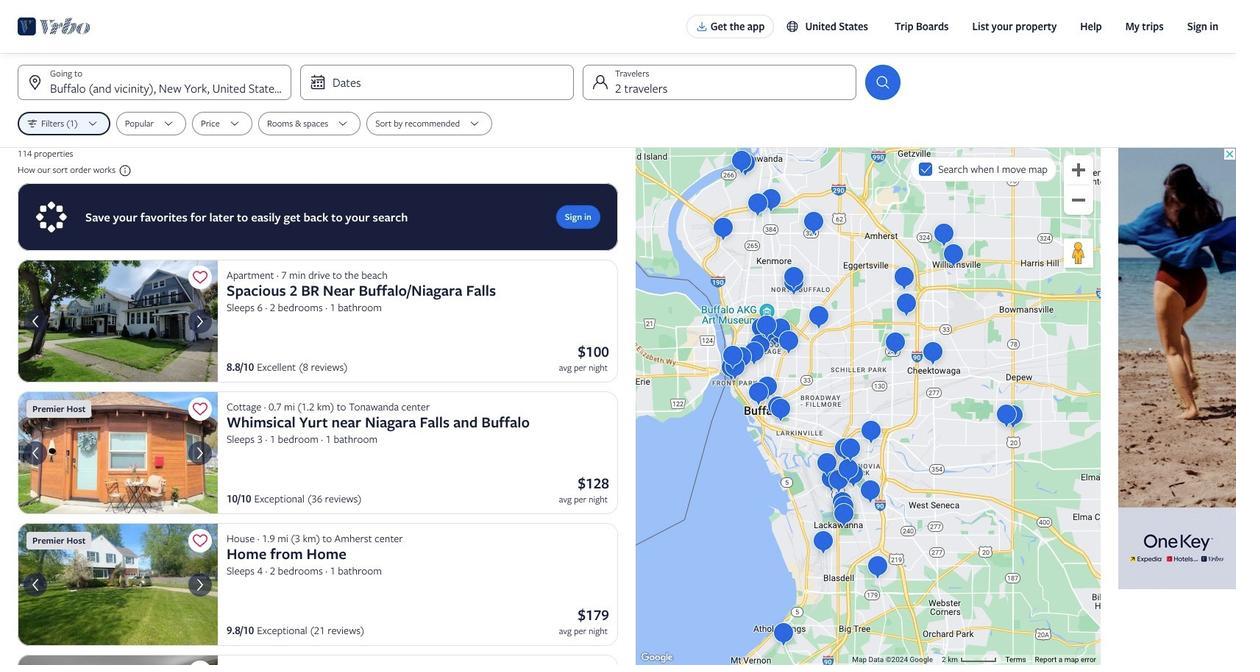 Task type: locate. For each thing, give the bounding box(es) containing it.
exterior image for show previous image for home from home
[[18, 523, 218, 646]]

vrbo logo image
[[18, 15, 91, 38]]

1 vertical spatial exterior image
[[18, 523, 218, 646]]

0 vertical spatial exterior image
[[18, 260, 218, 383]]

download the app button image
[[696, 21, 708, 32]]

1 exterior image from the top
[[18, 260, 218, 383]]

exterior image
[[18, 260, 218, 383], [18, 523, 218, 646]]

small image
[[116, 164, 132, 177]]

show next image for whimsical yurt near niagara falls and buffalo image
[[191, 444, 209, 462]]

2 exterior image from the top
[[18, 523, 218, 646]]



Task type: describe. For each thing, give the bounding box(es) containing it.
show previous image for home from home image
[[27, 576, 44, 594]]

map region
[[636, 148, 1101, 666]]

the yurt is a real home with insulation, heating & cooling, running water, etc. image
[[18, 392, 218, 515]]

search image
[[875, 74, 892, 91]]

small image
[[787, 20, 800, 33]]

exterior image for show previous image for spacious 2 br near buffalo/niagara falls
[[18, 260, 218, 383]]

calm dining area is perfect for entertaining! image
[[18, 655, 218, 666]]

show previous image for spacious 2 br near buffalo/niagara falls image
[[27, 313, 44, 330]]

show previous image for whimsical yurt near niagara falls and buffalo image
[[27, 444, 44, 462]]

show next image for home from home image
[[191, 576, 209, 594]]

google image
[[640, 651, 675, 666]]

show next image for spacious 2 br near buffalo/niagara falls image
[[191, 313, 209, 330]]



Task type: vqa. For each thing, say whether or not it's contained in the screenshot.
Google image
yes



